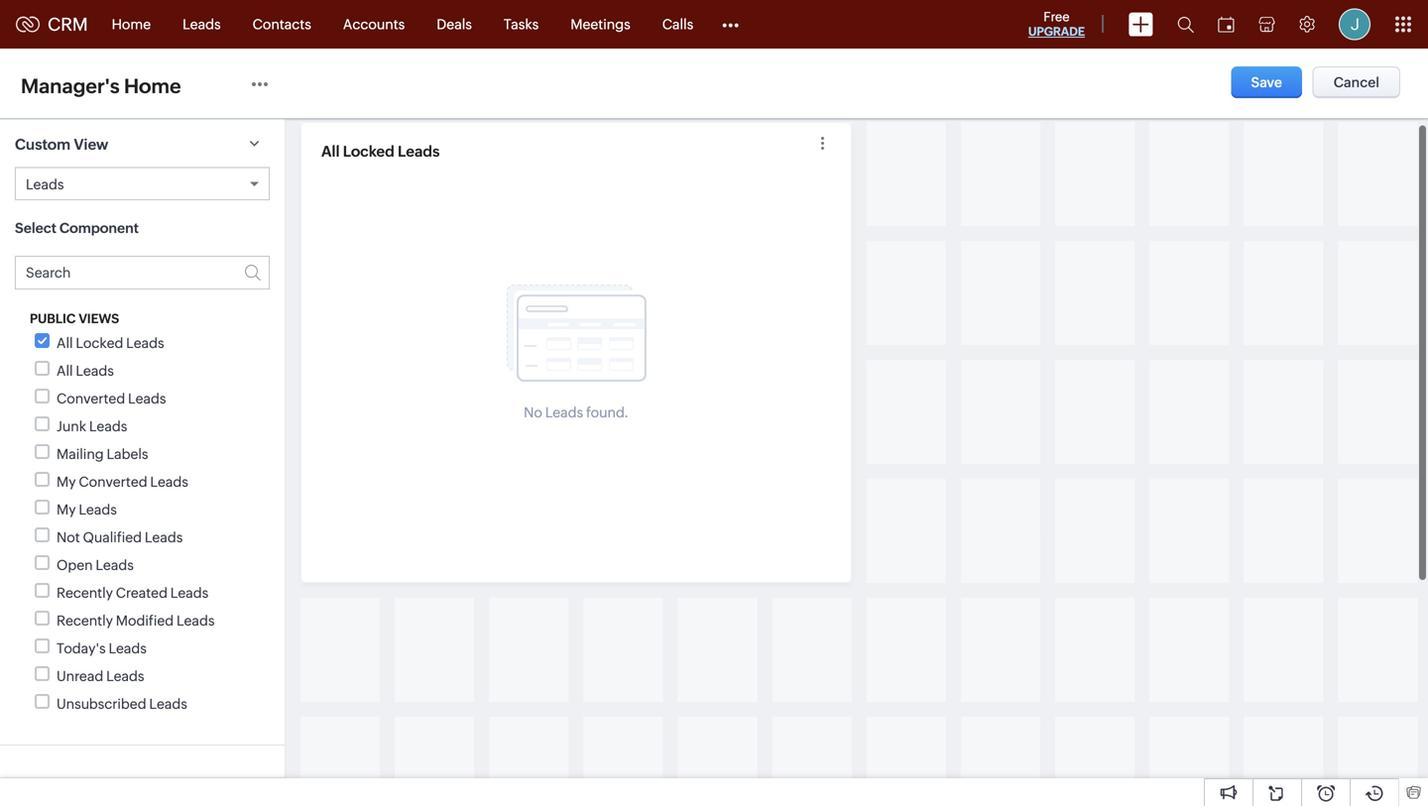 Task type: describe. For each thing, give the bounding box(es) containing it.
1 vertical spatial all
[[57, 335, 73, 351]]

all leads
[[57, 363, 114, 379]]

recently modified leads
[[57, 613, 215, 629]]

0 horizontal spatial all locked leads
[[57, 335, 164, 351]]

contacts link
[[237, 0, 327, 48]]

cancel
[[1334, 74, 1380, 90]]

open
[[57, 558, 93, 573]]

1 horizontal spatial locked
[[343, 142, 395, 159]]

not qualified leads
[[57, 530, 183, 546]]

junk leads
[[57, 419, 127, 434]]

accounts link
[[327, 0, 421, 48]]

calls link
[[647, 0, 710, 48]]

unread
[[57, 669, 103, 685]]

crm
[[48, 14, 88, 34]]

unsubscribed
[[57, 696, 146, 712]]

tasks
[[504, 16, 539, 32]]

public views
[[30, 311, 119, 326]]

unread leads
[[57, 669, 144, 685]]

contacts
[[253, 16, 311, 32]]

created
[[116, 585, 168, 601]]

not
[[57, 530, 80, 546]]

1 vertical spatial converted
[[79, 474, 147, 490]]

create menu image
[[1129, 12, 1154, 36]]

Other Modules field
[[710, 8, 752, 40]]

custom view link
[[0, 119, 285, 167]]

home link
[[96, 0, 167, 48]]

deals
[[437, 16, 472, 32]]

0 vertical spatial all
[[322, 142, 340, 159]]

recently created leads
[[57, 585, 209, 601]]

2 vertical spatial all
[[57, 363, 73, 379]]

converted leads
[[57, 391, 166, 407]]

search element
[[1166, 0, 1207, 49]]

my leads
[[57, 502, 117, 518]]

labels
[[107, 446, 148, 462]]

free
[[1044, 9, 1070, 24]]

meetings link
[[555, 0, 647, 48]]

deals link
[[421, 0, 488, 48]]

Search text field
[[15, 256, 270, 290]]

open leads
[[57, 558, 134, 573]]

custom view
[[15, 136, 108, 153]]

profile image
[[1340, 8, 1371, 40]]

home
[[112, 16, 151, 32]]

custom
[[15, 136, 71, 153]]



Task type: locate. For each thing, give the bounding box(es) containing it.
1 vertical spatial all locked leads
[[57, 335, 164, 351]]

None text field
[[15, 72, 236, 101]]

component
[[59, 220, 139, 236]]

create menu element
[[1117, 0, 1166, 48]]

my converted leads
[[57, 474, 188, 490]]

1 recently from the top
[[57, 585, 113, 601]]

0 vertical spatial locked
[[343, 142, 395, 159]]

my up not
[[57, 502, 76, 518]]

2 recently from the top
[[57, 613, 113, 629]]

leads
[[183, 16, 221, 32], [398, 142, 440, 159], [26, 176, 64, 192], [126, 335, 164, 351], [76, 363, 114, 379], [128, 391, 166, 407], [89, 419, 127, 434], [150, 474, 188, 490], [79, 502, 117, 518], [145, 530, 183, 546], [96, 558, 134, 573], [170, 585, 209, 601], [177, 613, 215, 629], [109, 641, 147, 657], [106, 669, 144, 685], [149, 696, 187, 712]]

upgrade
[[1029, 25, 1086, 38]]

all locked leads
[[322, 142, 440, 159], [57, 335, 164, 351]]

leads link
[[167, 0, 237, 48]]

0 vertical spatial my
[[57, 474, 76, 490]]

junk
[[57, 419, 86, 434]]

save
[[1252, 74, 1283, 90]]

2 my from the top
[[57, 502, 76, 518]]

locked
[[343, 142, 395, 159], [76, 335, 123, 351]]

my for my converted leads
[[57, 474, 76, 490]]

today's leads
[[57, 641, 147, 657]]

all
[[322, 142, 340, 159], [57, 335, 73, 351], [57, 363, 73, 379]]

converted down mailing labels
[[79, 474, 147, 490]]

my
[[57, 474, 76, 490], [57, 502, 76, 518]]

0 vertical spatial recently
[[57, 585, 113, 601]]

Leads field
[[16, 168, 269, 199]]

today's
[[57, 641, 106, 657]]

recently down open
[[57, 585, 113, 601]]

profile element
[[1328, 0, 1383, 48]]

cancel button
[[1314, 66, 1401, 98]]

tasks link
[[488, 0, 555, 48]]

accounts
[[343, 16, 405, 32]]

crm link
[[16, 14, 88, 34]]

save button
[[1232, 66, 1303, 98]]

recently for recently modified leads
[[57, 613, 113, 629]]

calls
[[663, 16, 694, 32]]

converted
[[57, 391, 125, 407], [79, 474, 147, 490]]

meetings
[[571, 16, 631, 32]]

view
[[74, 136, 108, 153]]

0 vertical spatial converted
[[57, 391, 125, 407]]

my for my leads
[[57, 502, 76, 518]]

0 vertical spatial all locked leads
[[322, 142, 440, 159]]

unsubscribed leads
[[57, 696, 187, 712]]

1 vertical spatial recently
[[57, 613, 113, 629]]

qualified
[[83, 530, 142, 546]]

calendar image
[[1219, 16, 1235, 32]]

0 horizontal spatial locked
[[76, 335, 123, 351]]

modified
[[116, 613, 174, 629]]

views
[[79, 311, 119, 326]]

select component
[[15, 220, 139, 236]]

recently
[[57, 585, 113, 601], [57, 613, 113, 629]]

public
[[30, 311, 76, 326]]

mailing labels
[[57, 446, 148, 462]]

1 vertical spatial my
[[57, 502, 76, 518]]

recently for recently created leads
[[57, 585, 113, 601]]

converted up junk leads
[[57, 391, 125, 407]]

leads inside field
[[26, 176, 64, 192]]

mailing
[[57, 446, 104, 462]]

free upgrade
[[1029, 9, 1086, 38]]

1 vertical spatial locked
[[76, 335, 123, 351]]

logo image
[[16, 16, 40, 32]]

1 my from the top
[[57, 474, 76, 490]]

select
[[15, 220, 56, 236]]

my down mailing
[[57, 474, 76, 490]]

search image
[[1178, 16, 1195, 33]]

recently up today's
[[57, 613, 113, 629]]

1 horizontal spatial all locked leads
[[322, 142, 440, 159]]



Task type: vqa. For each thing, say whether or not it's contained in the screenshot.
Online link corresponding to Mitsue Tollner (Sample)
no



